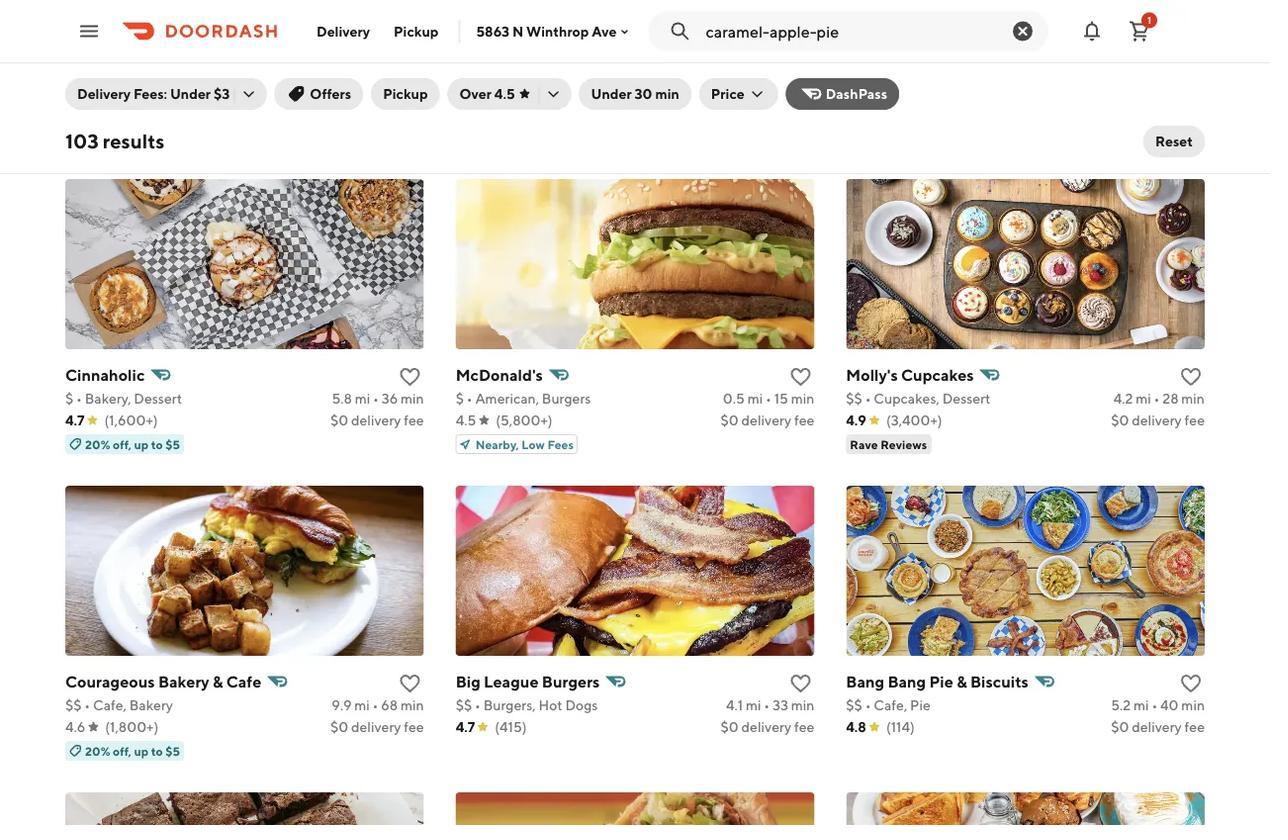 Task type: locate. For each thing, give the bounding box(es) containing it.
to for cinnaholic
[[151, 438, 163, 451]]

mi right '0.5'
[[748, 390, 763, 407]]

ave
[[592, 23, 617, 39]]

pie down bang bang pie & biscuits on the right
[[911, 697, 931, 714]]

$​0 for courageous bakery & cafe
[[330, 719, 349, 735]]

2 up from the top
[[134, 744, 149, 758]]

rave
[[851, 438, 879, 451]]

15
[[775, 390, 789, 407]]

under
[[170, 86, 211, 102], [592, 86, 632, 102]]

n
[[513, 23, 524, 39]]

1 vertical spatial click to add this store to your saved list image
[[399, 672, 422, 696]]

0 vertical spatial pickup button
[[382, 15, 451, 47]]

1 horizontal spatial cafe,
[[874, 697, 908, 714]]

delivery down 4.2 mi • 28 min
[[1133, 412, 1183, 429]]

1 vertical spatial delivery
[[77, 86, 131, 102]]

• left 40
[[1153, 697, 1158, 714]]

• down big
[[475, 697, 481, 714]]

bakery
[[158, 673, 210, 691], [129, 697, 173, 714]]

click to add this store to your saved list image for courageous bakery & cafe
[[399, 672, 422, 696]]

• left 15
[[766, 390, 772, 407]]

$ left bakery,
[[65, 390, 74, 407]]

bakery left cafe
[[158, 673, 210, 691]]

$​0 for cinnaholic
[[330, 412, 349, 429]]

20% down 4.6
[[85, 744, 110, 758]]

bakery down "courageous bakery & cafe"
[[129, 697, 173, 714]]

clear search input image
[[1012, 19, 1035, 43]]

fee down 4.2 mi • 28 min
[[1185, 412, 1206, 429]]

$$ up 4.9
[[847, 390, 863, 407]]

click to add this store to your saved list image up 0.5 mi • 15 min
[[789, 365, 813, 389]]

$$ • cafe, bakery
[[65, 697, 173, 714]]

0 vertical spatial bakery
[[158, 673, 210, 691]]

min for mcdonald's
[[792, 390, 815, 407]]

click to add this store to your saved list image up '5.2 mi • 40 min'
[[1180, 672, 1204, 696]]

& left cafe
[[213, 673, 223, 691]]

$ for mcdonald's
[[456, 390, 464, 407]]

delivery inside button
[[317, 23, 370, 39]]

delivery down 5.8 mi • 36 min
[[351, 412, 401, 429]]

off, for courageous bakery & cafe
[[113, 744, 132, 758]]

mi right 5.8
[[355, 390, 370, 407]]

$​0 delivery fee down 5.8 mi • 36 min
[[330, 412, 424, 429]]

$$ • cupcakes, dessert
[[847, 390, 991, 407]]

0 horizontal spatial $
[[65, 390, 74, 407]]

$​0 down '0.5'
[[721, 412, 739, 429]]

$​0 delivery fee for molly's cupcakes
[[1112, 412, 1206, 429]]

$​0 delivery fee
[[330, 412, 424, 429], [721, 412, 815, 429], [1112, 412, 1206, 429], [330, 719, 424, 735], [721, 719, 815, 735], [1112, 719, 1206, 735]]

fee down '5.2 mi • 40 min'
[[1185, 719, 1206, 735]]

2 $ from the left
[[456, 390, 464, 407]]

$5 for courageous bakery & cafe
[[165, 744, 180, 758]]

burgers up dogs
[[542, 673, 600, 691]]

2 $5 from the top
[[165, 744, 180, 758]]

delivery button
[[305, 15, 382, 47]]

2 20% off, up to $5 from the top
[[85, 744, 180, 758]]

min right 68
[[401, 697, 424, 714]]

0 vertical spatial click to add this store to your saved list image
[[1180, 365, 1204, 389]]

under left $3
[[170, 86, 211, 102]]

$​0 down 9.9
[[330, 719, 349, 735]]

1 vertical spatial burgers
[[542, 673, 600, 691]]

cafe, down "courageous"
[[93, 697, 127, 714]]

american,
[[476, 390, 539, 407]]

1 20% from the top
[[85, 438, 110, 451]]

& left biscuits
[[957, 673, 968, 691]]

click to add this store to your saved list image
[[399, 365, 422, 389], [789, 365, 813, 389], [789, 672, 813, 696], [1180, 672, 1204, 696]]

off, down (1,800+)
[[113, 744, 132, 758]]

min right 15
[[792, 390, 815, 407]]

20% for courageous bakery & cafe
[[85, 744, 110, 758]]

dashpass
[[826, 86, 888, 102]]

pickup left over
[[383, 86, 428, 102]]

0 vertical spatial 20%
[[85, 438, 110, 451]]

$
[[65, 390, 74, 407], [456, 390, 464, 407]]

fee down 5.8 mi • 36 min
[[404, 412, 424, 429]]

mcdonald's
[[456, 366, 543, 385]]

dogs
[[566, 697, 598, 714]]

pickup button
[[382, 15, 451, 47], [371, 78, 440, 110]]

click to add this store to your saved list image for molly's cupcakes
[[1180, 365, 1204, 389]]

1 vertical spatial 20%
[[85, 744, 110, 758]]

off, down (1,600+) on the left of the page
[[113, 438, 132, 451]]

1 vertical spatial pie
[[911, 697, 931, 714]]

min for courageous bakery & cafe
[[401, 697, 424, 714]]

$$ up 4.8
[[847, 697, 863, 714]]

notification bell image
[[1081, 19, 1105, 43]]

delivery down 4.1 mi • 33 min
[[742, 719, 792, 735]]

0 vertical spatial delivery
[[317, 23, 370, 39]]

min right 36
[[401, 390, 424, 407]]

1
[[1148, 14, 1152, 26]]

mi right 9.9
[[355, 697, 370, 714]]

1 horizontal spatial click to add this store to your saved list image
[[1180, 365, 1204, 389]]

$​0 delivery fee down 0.5 mi • 15 min
[[721, 412, 815, 429]]

fee down 0.5 mi • 15 min
[[795, 412, 815, 429]]

30
[[635, 86, 653, 102]]

$​0 delivery fee down 4.2 mi • 28 min
[[1112, 412, 1206, 429]]

pickup button left over
[[371, 78, 440, 110]]

$ • american, burgers
[[456, 390, 591, 407]]

off,
[[113, 438, 132, 451], [113, 744, 132, 758]]

1 vertical spatial off,
[[113, 744, 132, 758]]

1 horizontal spatial 4.5
[[495, 86, 515, 102]]

Store search: begin typing to search for stores available on DoorDash text field
[[706, 20, 992, 42]]

1 vertical spatial 4.7
[[456, 719, 475, 735]]

mi for mcdonald's
[[748, 390, 763, 407]]

0 horizontal spatial cafe,
[[93, 697, 127, 714]]

click to add this store to your saved list image up 4.2 mi • 28 min
[[1180, 365, 1204, 389]]

big league burgers
[[456, 673, 600, 691]]

1 horizontal spatial 4.7
[[456, 719, 475, 735]]

• down molly's
[[866, 390, 872, 407]]

4.5 inside button
[[495, 86, 515, 102]]

1 horizontal spatial $
[[456, 390, 464, 407]]

1 vertical spatial pickup
[[383, 86, 428, 102]]

0 vertical spatial to
[[151, 438, 163, 451]]

pickup right delivery button
[[394, 23, 439, 39]]

1 vertical spatial to
[[151, 744, 163, 758]]

2 dessert from the left
[[943, 390, 991, 407]]

delivery for molly's cupcakes
[[1133, 412, 1183, 429]]

1 horizontal spatial under
[[592, 86, 632, 102]]

pickup
[[394, 23, 439, 39], [383, 86, 428, 102]]

1 vertical spatial up
[[134, 744, 149, 758]]

delivery down 0.5 mi • 15 min
[[742, 412, 792, 429]]

$ down mcdonald's
[[456, 390, 464, 407]]

1 vertical spatial $5
[[165, 744, 180, 758]]

2 under from the left
[[592, 86, 632, 102]]

1 $5 from the top
[[165, 438, 180, 451]]

36
[[382, 390, 398, 407]]

$$ for molly's
[[847, 390, 863, 407]]

delivery
[[317, 23, 370, 39], [77, 86, 131, 102]]

0 horizontal spatial under
[[170, 86, 211, 102]]

1 20% off, up to $5 from the top
[[85, 438, 180, 451]]

20% off, up to $5 down (1,600+) on the left of the page
[[85, 438, 180, 451]]

mi right 5.2
[[1134, 697, 1150, 714]]

$​0 down 5.8
[[330, 412, 349, 429]]

4.7 down big
[[456, 719, 475, 735]]

$​0 down 4.1
[[721, 719, 739, 735]]

2 off, from the top
[[113, 744, 132, 758]]

• up 4.6
[[84, 697, 90, 714]]

$$ for bang
[[847, 697, 863, 714]]

$$ down big
[[456, 697, 472, 714]]

dessert up (1,600+) on the left of the page
[[134, 390, 182, 407]]

0 horizontal spatial 4.7
[[65, 412, 85, 429]]

0 vertical spatial burgers
[[542, 390, 591, 407]]

1 off, from the top
[[113, 438, 132, 451]]

under left 30
[[592, 86, 632, 102]]

2 20% from the top
[[85, 744, 110, 758]]

fee down 9.9 mi • 68 min
[[404, 719, 424, 735]]

1 dessert from the left
[[134, 390, 182, 407]]

4.2
[[1114, 390, 1134, 407]]

delivery
[[351, 412, 401, 429], [742, 412, 792, 429], [1133, 412, 1183, 429], [351, 719, 401, 735], [742, 719, 792, 735], [1133, 719, 1183, 735]]

• left 36
[[373, 390, 379, 407]]

mi for molly's cupcakes
[[1137, 390, 1152, 407]]

1 horizontal spatial &
[[957, 673, 968, 691]]

pie up $$ • cafe, pie
[[930, 673, 954, 691]]

4.7 down $ • bakery, dessert
[[65, 412, 85, 429]]

$​0 down 5.2
[[1112, 719, 1130, 735]]

pickup button left 5863
[[382, 15, 451, 47]]

2 to from the top
[[151, 744, 163, 758]]

(3,400+)
[[887, 412, 943, 429]]

5863 n winthrop ave button
[[477, 23, 633, 39]]

delivery for courageous bakery & cafe
[[351, 719, 401, 735]]

4.5 up nearby,
[[456, 412, 476, 429]]

0 vertical spatial $5
[[165, 438, 180, 451]]

0 horizontal spatial click to add this store to your saved list image
[[399, 672, 422, 696]]

min right 40
[[1182, 697, 1206, 714]]

$5 for cinnaholic
[[165, 438, 180, 451]]

$5 down "courageous bakery & cafe"
[[165, 744, 180, 758]]

1 $ from the left
[[65, 390, 74, 407]]

mi right 4.2
[[1137, 390, 1152, 407]]

$5 down $ • bakery, dessert
[[165, 438, 180, 451]]

4.7
[[65, 412, 85, 429], [456, 719, 475, 735]]

0 horizontal spatial &
[[213, 673, 223, 691]]

$​0 delivery fee down 4.1 mi • 33 min
[[721, 719, 815, 735]]

click to add this store to your saved list image up 9.9 mi • 68 min
[[399, 672, 422, 696]]

1 vertical spatial pickup button
[[371, 78, 440, 110]]

$​0 delivery fee down '5.2 mi • 40 min'
[[1112, 719, 1206, 735]]

delivery down '5.2 mi • 40 min'
[[1133, 719, 1183, 735]]

nearby,
[[476, 438, 519, 451]]

over
[[460, 86, 492, 102]]

0 vertical spatial up
[[134, 438, 149, 451]]

off, for cinnaholic
[[113, 438, 132, 451]]

&
[[213, 673, 223, 691], [957, 673, 968, 691]]

1 to from the top
[[151, 438, 163, 451]]

$$ • cafe, pie
[[847, 697, 931, 714]]

4.8
[[847, 719, 867, 735]]

delivery up 'offers'
[[317, 23, 370, 39]]

$​0 for mcdonald's
[[721, 412, 739, 429]]

0 horizontal spatial bang
[[847, 673, 885, 691]]

up for cinnaholic
[[134, 438, 149, 451]]

2 cafe, from the left
[[874, 697, 908, 714]]

0 vertical spatial 4.5
[[495, 86, 515, 102]]

0 vertical spatial off,
[[113, 438, 132, 451]]

min for bang bang pie & biscuits
[[1182, 697, 1206, 714]]

up down (1,800+)
[[134, 744, 149, 758]]

0 vertical spatial 20% off, up to $5
[[85, 438, 180, 451]]

4.5 right over
[[495, 86, 515, 102]]

delivery left fees:
[[77, 86, 131, 102]]

bang
[[847, 673, 885, 691], [888, 673, 927, 691]]

20% off, up to $5 down (1,800+)
[[85, 744, 180, 758]]

$​0 delivery fee for cinnaholic
[[330, 412, 424, 429]]

pie
[[930, 673, 954, 691], [911, 697, 931, 714]]

delivery down 9.9 mi • 68 min
[[351, 719, 401, 735]]

min right the 28
[[1182, 390, 1206, 407]]

20% down (1,600+) on the left of the page
[[85, 438, 110, 451]]

$5
[[165, 438, 180, 451], [165, 744, 180, 758]]

28
[[1163, 390, 1179, 407]]

burgers up the fees
[[542, 390, 591, 407]]

0 vertical spatial pickup
[[394, 23, 439, 39]]

click to add this store to your saved list image up 4.1 mi • 33 min
[[789, 672, 813, 696]]

fee for bang bang pie & biscuits
[[1185, 719, 1206, 735]]

1 cafe, from the left
[[93, 697, 127, 714]]

cafe, up (114)
[[874, 697, 908, 714]]

to
[[151, 438, 163, 451], [151, 744, 163, 758]]

fee down 4.1 mi • 33 min
[[795, 719, 815, 735]]

mi
[[355, 390, 370, 407], [748, 390, 763, 407], [1137, 390, 1152, 407], [355, 697, 370, 714], [746, 697, 762, 714], [1134, 697, 1150, 714]]

5863
[[477, 23, 510, 39]]

1 horizontal spatial delivery
[[317, 23, 370, 39]]

20%
[[85, 438, 110, 451], [85, 744, 110, 758]]

fee for cinnaholic
[[404, 412, 424, 429]]

0 vertical spatial 4.7
[[65, 412, 85, 429]]

click to add this store to your saved list image
[[1180, 365, 1204, 389], [399, 672, 422, 696]]

$​0
[[330, 412, 349, 429], [721, 412, 739, 429], [1112, 412, 1130, 429], [330, 719, 349, 735], [721, 719, 739, 735], [1112, 719, 1130, 735]]

dessert
[[134, 390, 182, 407], [943, 390, 991, 407]]

$​0 delivery fee for bang bang pie & biscuits
[[1112, 719, 1206, 735]]

min right 33
[[792, 697, 815, 714]]

$$ • burgers, hot dogs
[[456, 697, 598, 714]]

delivery for big league burgers
[[742, 719, 792, 735]]

dessert down cupcakes
[[943, 390, 991, 407]]

mi for big league burgers
[[746, 697, 762, 714]]

mi right 4.1
[[746, 697, 762, 714]]

1 vertical spatial 20% off, up to $5
[[85, 744, 180, 758]]

cafe, for courageous
[[93, 697, 127, 714]]

cafe,
[[93, 697, 127, 714], [874, 697, 908, 714]]

fee
[[404, 412, 424, 429], [795, 412, 815, 429], [1185, 412, 1206, 429], [404, 719, 424, 735], [795, 719, 815, 735], [1185, 719, 1206, 735]]

$​0 delivery fee down 9.9 mi • 68 min
[[330, 719, 424, 735]]

fee for courageous bakery & cafe
[[404, 719, 424, 735]]

click to add this store to your saved list image for cinnaholic
[[399, 365, 422, 389]]

40
[[1161, 697, 1179, 714]]

up
[[134, 438, 149, 451], [134, 744, 149, 758]]

$$ for big
[[456, 697, 472, 714]]

delivery for cinnaholic
[[351, 412, 401, 429]]

0 horizontal spatial 4.5
[[456, 412, 476, 429]]

1 horizontal spatial bang
[[888, 673, 927, 691]]

•
[[76, 390, 82, 407], [373, 390, 379, 407], [467, 390, 473, 407], [766, 390, 772, 407], [866, 390, 872, 407], [1155, 390, 1161, 407], [84, 697, 90, 714], [373, 697, 379, 714], [475, 697, 481, 714], [764, 697, 770, 714], [866, 697, 872, 714], [1153, 697, 1158, 714]]

$$
[[847, 390, 863, 407], [65, 697, 82, 714], [456, 697, 472, 714], [847, 697, 863, 714]]

min
[[656, 86, 680, 102], [401, 390, 424, 407], [792, 390, 815, 407], [1182, 390, 1206, 407], [401, 697, 424, 714], [792, 697, 815, 714], [1182, 697, 1206, 714]]

$​0 down 4.2
[[1112, 412, 1130, 429]]

cupcakes,
[[874, 390, 940, 407]]

min right 30
[[656, 86, 680, 102]]

to down (1,800+)
[[151, 744, 163, 758]]

1 up from the top
[[134, 438, 149, 451]]

league
[[484, 673, 539, 691]]

$$ up 4.6
[[65, 697, 82, 714]]

click to add this store to your saved list image up 5.8 mi • 36 min
[[399, 365, 422, 389]]

results
[[103, 130, 165, 153]]

up down (1,600+) on the left of the page
[[134, 438, 149, 451]]

delivery for mcdonald's
[[742, 412, 792, 429]]

burgers
[[542, 390, 591, 407], [542, 673, 600, 691]]

to down (1,600+) on the left of the page
[[151, 438, 163, 451]]

min for molly's cupcakes
[[1182, 390, 1206, 407]]

20% off, up to $5 for courageous bakery & cafe
[[85, 744, 180, 758]]

1 horizontal spatial dessert
[[943, 390, 991, 407]]

0 horizontal spatial delivery
[[77, 86, 131, 102]]

20% off, up to $5
[[85, 438, 180, 451], [85, 744, 180, 758]]

0 horizontal spatial dessert
[[134, 390, 182, 407]]



Task type: describe. For each thing, give the bounding box(es) containing it.
4.7 for big league burgers
[[456, 719, 475, 735]]

(415)
[[495, 719, 527, 735]]

fees
[[548, 438, 574, 451]]

(1,800+)
[[105, 719, 159, 735]]

5.2 mi • 40 min
[[1112, 697, 1206, 714]]

1 vertical spatial 4.5
[[456, 412, 476, 429]]

2 burgers from the top
[[542, 673, 600, 691]]

(1,600+)
[[104, 412, 158, 429]]

1 button
[[1120, 11, 1160, 51]]

click to add this store to your saved list image for bang bang pie & biscuits
[[1180, 672, 1204, 696]]

dessert for molly's cupcakes
[[943, 390, 991, 407]]

$3
[[214, 86, 230, 102]]

• left the 28
[[1155, 390, 1161, 407]]

68
[[381, 697, 398, 714]]

under 30 min button
[[580, 78, 692, 110]]

mi for cinnaholic
[[355, 390, 370, 407]]

open menu image
[[77, 19, 101, 43]]

• left 68
[[373, 697, 379, 714]]

1 bang from the left
[[847, 673, 885, 691]]

4.6
[[65, 719, 85, 735]]

delivery for delivery fees: under $3
[[77, 86, 131, 102]]

molly's
[[847, 366, 898, 385]]

9.9 mi • 68 min
[[332, 697, 424, 714]]

reset button
[[1144, 126, 1206, 157]]

under 30 min
[[592, 86, 680, 102]]

min for big league burgers
[[792, 697, 815, 714]]

103 results
[[65, 130, 165, 153]]

1 vertical spatial bakery
[[129, 697, 173, 714]]

• left american,
[[467, 390, 473, 407]]

fee for molly's cupcakes
[[1185, 412, 1206, 429]]

nearby, low fees
[[476, 438, 574, 451]]

0 vertical spatial pie
[[930, 673, 954, 691]]

burgers,
[[484, 697, 536, 714]]

4.7 for cinnaholic
[[65, 412, 85, 429]]

$​0 for molly's cupcakes
[[1112, 412, 1130, 429]]

33
[[773, 697, 789, 714]]

20% for cinnaholic
[[85, 438, 110, 451]]

(114)
[[887, 719, 915, 735]]

reviews
[[881, 438, 928, 451]]

dashpass button
[[787, 78, 900, 110]]

mi for bang bang pie & biscuits
[[1134, 697, 1150, 714]]

• left 33
[[764, 697, 770, 714]]

bakery,
[[85, 390, 131, 407]]

0.5 mi • 15 min
[[723, 390, 815, 407]]

price button
[[700, 78, 779, 110]]

2 & from the left
[[957, 673, 968, 691]]

$​0 delivery fee for mcdonald's
[[721, 412, 815, 429]]

cafe
[[226, 673, 262, 691]]

(5,800+)
[[496, 412, 553, 429]]

• left bakery,
[[76, 390, 82, 407]]

molly's cupcakes
[[847, 366, 975, 385]]

• up 4.8
[[866, 697, 872, 714]]

min for cinnaholic
[[401, 390, 424, 407]]

$​0 for bang bang pie & biscuits
[[1112, 719, 1130, 735]]

to for courageous bakery & cafe
[[151, 744, 163, 758]]

fee for mcdonald's
[[795, 412, 815, 429]]

fees:
[[134, 86, 167, 102]]

5863 n winthrop ave
[[477, 23, 617, 39]]

2 items, open order cart image
[[1128, 19, 1152, 43]]

over 4.5
[[460, 86, 515, 102]]

offers
[[310, 86, 352, 102]]

over 4.5 button
[[448, 78, 572, 110]]

5.2
[[1112, 697, 1132, 714]]

1 under from the left
[[170, 86, 211, 102]]

dessert for cinnaholic
[[134, 390, 182, 407]]

4.1 mi • 33 min
[[726, 697, 815, 714]]

under inside button
[[592, 86, 632, 102]]

delivery fees: under $3
[[77, 86, 230, 102]]

5.8 mi • 36 min
[[332, 390, 424, 407]]

$$ for courageous
[[65, 697, 82, 714]]

$​0 delivery fee for big league burgers
[[721, 719, 815, 735]]

click to add this store to your saved list image for mcdonald's
[[789, 365, 813, 389]]

20% off, up to $5 for cinnaholic
[[85, 438, 180, 451]]

fee for big league burgers
[[795, 719, 815, 735]]

winthrop
[[527, 23, 589, 39]]

2 bang from the left
[[888, 673, 927, 691]]

up for courageous bakery & cafe
[[134, 744, 149, 758]]

4.1
[[726, 697, 743, 714]]

103
[[65, 130, 99, 153]]

min inside button
[[656, 86, 680, 102]]

bang bang pie & biscuits
[[847, 673, 1029, 691]]

$​0 for big league burgers
[[721, 719, 739, 735]]

1 & from the left
[[213, 673, 223, 691]]

hot
[[539, 697, 563, 714]]

9.9
[[332, 697, 352, 714]]

low
[[522, 438, 545, 451]]

4.2 mi • 28 min
[[1114, 390, 1206, 407]]

courageous
[[65, 673, 155, 691]]

price
[[712, 86, 745, 102]]

reset
[[1156, 133, 1194, 149]]

$ • bakery, dessert
[[65, 390, 182, 407]]

0.5
[[723, 390, 745, 407]]

$​0 delivery fee for courageous bakery & cafe
[[330, 719, 424, 735]]

cafe, for bang
[[874, 697, 908, 714]]

offers button
[[275, 78, 363, 110]]

5.8
[[332, 390, 352, 407]]

$ for cinnaholic
[[65, 390, 74, 407]]

big
[[456, 673, 481, 691]]

biscuits
[[971, 673, 1029, 691]]

cupcakes
[[902, 366, 975, 385]]

cinnaholic
[[65, 366, 145, 385]]

1 burgers from the top
[[542, 390, 591, 407]]

click to add this store to your saved list image for big league burgers
[[789, 672, 813, 696]]

delivery for bang bang pie & biscuits
[[1133, 719, 1183, 735]]

courageous bakery & cafe
[[65, 673, 262, 691]]

mi for courageous bakery & cafe
[[355, 697, 370, 714]]

rave reviews
[[851, 438, 928, 451]]

delivery for delivery
[[317, 23, 370, 39]]

4.9
[[847, 412, 867, 429]]



Task type: vqa. For each thing, say whether or not it's contained in the screenshot.


